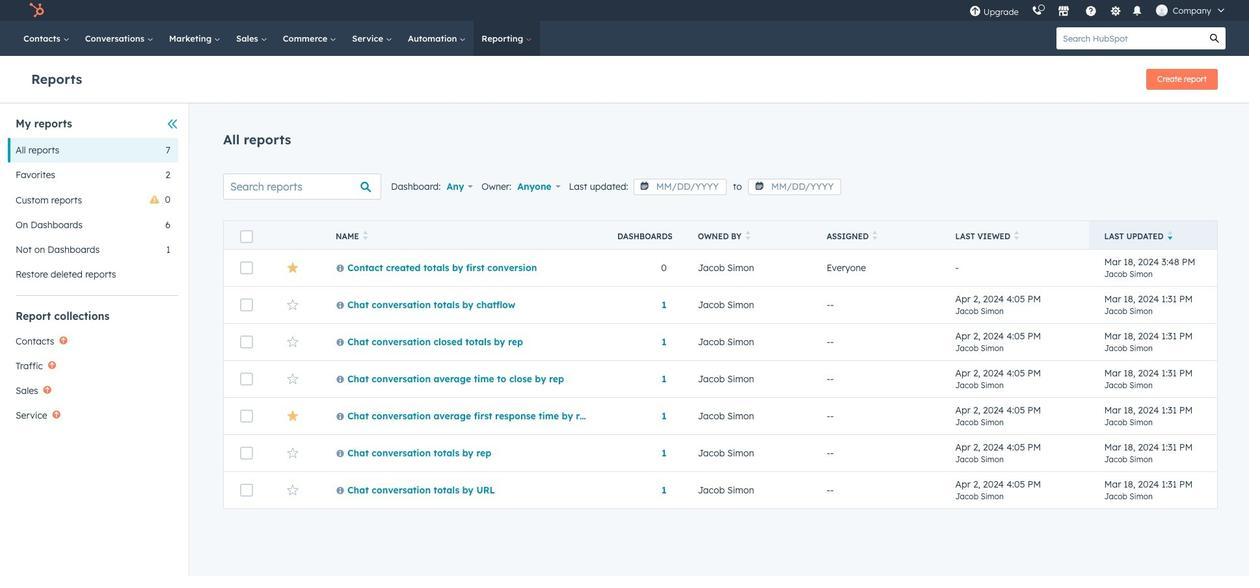 Task type: locate. For each thing, give the bounding box(es) containing it.
Search HubSpot search field
[[1057, 27, 1204, 49]]

descending sort. press to sort ascending. image
[[1168, 231, 1173, 240]]

menu
[[963, 0, 1234, 21]]

MM/DD/YYYY text field
[[749, 179, 842, 195]]

press to sort. element
[[363, 231, 368, 242], [746, 231, 751, 242], [873, 231, 878, 242], [1015, 231, 1020, 242]]

0 horizontal spatial press to sort. image
[[746, 231, 751, 240]]

descending sort. press to sort ascending. element
[[1168, 231, 1173, 242]]

1 press to sort. element from the left
[[363, 231, 368, 242]]

Search reports search field
[[223, 174, 381, 200]]

4 press to sort. element from the left
[[1015, 231, 1020, 242]]

press to sort. image
[[746, 231, 751, 240], [873, 231, 878, 240], [1015, 231, 1020, 240]]

banner
[[31, 65, 1218, 90]]

1 horizontal spatial press to sort. image
[[873, 231, 878, 240]]

3 press to sort. image from the left
[[1015, 231, 1020, 240]]

jacob simon image
[[1156, 5, 1168, 16]]

report collections element
[[8, 309, 178, 428]]

2 horizontal spatial press to sort. image
[[1015, 231, 1020, 240]]

2 press to sort. image from the left
[[873, 231, 878, 240]]



Task type: describe. For each thing, give the bounding box(es) containing it.
2 press to sort. element from the left
[[746, 231, 751, 242]]

press to sort. image
[[363, 231, 368, 240]]

1 press to sort. image from the left
[[746, 231, 751, 240]]

3 press to sort. element from the left
[[873, 231, 878, 242]]

MM/DD/YYYY text field
[[634, 179, 727, 195]]

marketplaces image
[[1058, 6, 1070, 18]]

report filters element
[[8, 116, 178, 287]]



Task type: vqa. For each thing, say whether or not it's contained in the screenshot.
Descending sort. Press to sort ascending. element
yes



